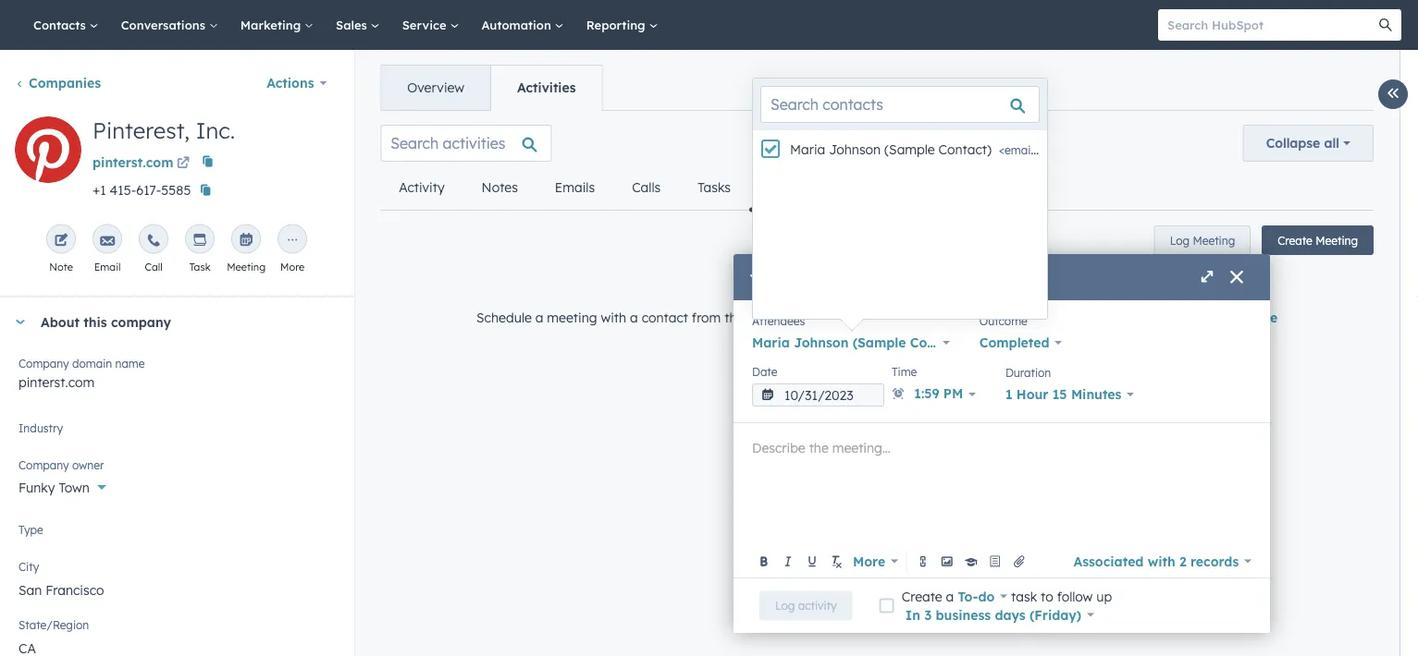 Task type: describe. For each thing, give the bounding box(es) containing it.
about this company
[[41, 314, 171, 330]]

companies link
[[15, 75, 101, 91]]

a right schedule
[[535, 310, 543, 326]]

reporting
[[586, 17, 649, 32]]

conversations
[[121, 17, 209, 32]]

calls button
[[613, 166, 679, 210]]

link opens in a new window image
[[177, 153, 190, 175]]

time
[[892, 365, 917, 379]]

task
[[189, 260, 211, 273]]

navigation containing overview
[[380, 65, 603, 111]]

0 horizontal spatial to
[[951, 310, 964, 326]]

all
[[1324, 135, 1340, 151]]

more inside popup button
[[853, 554, 885, 570]]

contacts link
[[22, 0, 110, 50]]

your
[[1051, 310, 1078, 326]]

+1 415-617-5585
[[93, 182, 191, 198]]

log for log meeting
[[1170, 234, 1190, 247]]

create for create a
[[902, 589, 942, 605]]

Search contacts search field
[[760, 86, 1040, 123]]

1:59
[[914, 386, 939, 402]]

notes button
[[463, 166, 536, 210]]

conversations link
[[110, 0, 229, 50]]

2 meeting from the left
[[848, 310, 899, 326]]

tasks button
[[679, 166, 749, 210]]

maria johnson (sample contact)
[[752, 335, 966, 351]]

MM/DD/YYYY text field
[[752, 384, 884, 407]]

maria for maria johnson (sample contact) <emailmaria@hubspot.com>
[[790, 141, 825, 157]]

create a
[[902, 589, 958, 605]]

outcome
[[979, 314, 1028, 328]]

call image
[[146, 234, 161, 248]]

meeting for create meeting
[[1316, 234, 1358, 247]]

activities
[[517, 80, 576, 96]]

companies
[[29, 75, 101, 91]]

funky town button
[[19, 469, 335, 500]]

or
[[796, 310, 811, 326]]

meeting for log meeting
[[1193, 234, 1235, 247]]

create meeting button
[[1262, 226, 1374, 255]]

actions button
[[255, 65, 339, 102]]

reporting link
[[575, 0, 669, 50]]

with inside popup button
[[1148, 554, 1176, 570]]

track
[[1000, 310, 1031, 326]]

contact
[[642, 310, 688, 326]]

contact) for maria johnson (sample contact) <emailmaria@hubspot.com>
[[939, 141, 992, 157]]

(sample for maria johnson (sample contact)
[[853, 335, 906, 351]]

15
[[1053, 387, 1067, 403]]

more
[[1244, 310, 1278, 326]]

associated with 2 records button
[[1073, 549, 1252, 575]]

do
[[978, 589, 995, 605]]

(friday)
[[1030, 607, 1082, 624]]

emails
[[555, 179, 595, 196]]

funky
[[19, 480, 55, 496]]

link opens in a new window image
[[177, 158, 190, 171]]

this inside feed
[[725, 310, 746, 326]]

feed containing collapse all
[[366, 110, 1389, 344]]

activity
[[399, 179, 445, 196]]

inc.
[[196, 117, 235, 144]]

in 3 business days (friday)
[[905, 607, 1082, 624]]

expand dialog image
[[1200, 271, 1215, 286]]

about
[[41, 314, 80, 330]]

associated
[[1073, 554, 1144, 570]]

domain
[[72, 357, 112, 371]]

industry
[[19, 422, 63, 436]]

<emailmaria@hubspot.com>
[[999, 143, 1149, 157]]

0 horizontal spatial with
[[601, 310, 626, 326]]

log activity button
[[760, 592, 853, 621]]

record.
[[750, 310, 792, 326]]

automation
[[481, 17, 555, 32]]

State/Region text field
[[19, 630, 335, 657]]

collapse all
[[1266, 135, 1340, 151]]

schedule
[[477, 310, 532, 326]]

company owner
[[19, 459, 104, 473]]

(sample for maria johnson (sample contact) <emailmaria@hubspot.com>
[[884, 141, 935, 157]]

company for company owner
[[19, 459, 69, 473]]

from
[[692, 310, 721, 326]]

city
[[19, 561, 39, 574]]

3
[[924, 607, 932, 624]]

sales link
[[325, 0, 391, 50]]

company for company domain name pinterst.com
[[19, 357, 69, 371]]

minutes
[[1071, 387, 1122, 403]]

about this company button
[[0, 297, 335, 347]]

0 vertical spatial pinterst.com
[[93, 154, 173, 171]]

pinterest,
[[93, 117, 190, 144]]

completed
[[979, 335, 1049, 351]]

johnson for maria johnson (sample contact) <emailmaria@hubspot.com>
[[829, 141, 881, 157]]

type
[[19, 524, 43, 537]]

contacts
[[33, 17, 89, 32]]

search image
[[1379, 19, 1392, 31]]

more image
[[285, 234, 300, 248]]

create meeting
[[1278, 234, 1358, 247]]



Task type: locate. For each thing, give the bounding box(es) containing it.
meeting left and
[[1082, 310, 1132, 326]]

tasks
[[698, 179, 731, 196]]

johnson
[[829, 141, 881, 157], [794, 335, 849, 351]]

up
[[1096, 589, 1112, 605]]

log meeting
[[1170, 234, 1235, 247]]

log activity
[[775, 599, 837, 613]]

maria inside popup button
[[752, 335, 790, 351]]

navigation
[[380, 65, 603, 111], [380, 166, 844, 212]]

in
[[905, 607, 920, 624]]

task to follow up
[[1008, 589, 1112, 605]]

1 horizontal spatial more
[[853, 554, 885, 570]]

activity button
[[380, 166, 463, 210]]

calls
[[632, 179, 661, 196]]

1 horizontal spatial create
[[1278, 234, 1313, 247]]

0 vertical spatial log
[[1170, 234, 1190, 247]]

learn more link
[[1203, 310, 1278, 326]]

0 vertical spatial contact)
[[939, 141, 992, 157]]

search button
[[1370, 9, 1402, 41]]

0 vertical spatial with
[[601, 310, 626, 326]]

Search activities search field
[[380, 125, 552, 162]]

activities button
[[490, 66, 602, 110]]

2 company from the top
[[19, 459, 69, 473]]

1 vertical spatial pinterst.com
[[19, 374, 95, 390]]

1 horizontal spatial maria
[[790, 141, 825, 157]]

to-
[[958, 589, 978, 605]]

617-
[[136, 182, 161, 198]]

attendees
[[752, 314, 805, 328]]

415-
[[110, 182, 136, 198]]

City text field
[[19, 571, 335, 608]]

pinterst.com down domain at bottom
[[19, 374, 95, 390]]

learn
[[1203, 310, 1240, 326]]

this right about
[[84, 314, 107, 330]]

1
[[1006, 387, 1013, 403]]

1 hour 15 minutes button
[[1006, 382, 1134, 408]]

log meeting button
[[1154, 226, 1251, 255]]

1 navigation from the top
[[380, 65, 603, 111]]

pinterst.com up +1 415-617-5585
[[93, 154, 173, 171]]

keep
[[967, 310, 997, 326]]

edit button
[[15, 117, 81, 190]]

days
[[995, 607, 1026, 624]]

feed
[[366, 110, 1389, 344]]

maria johnson (sample contact) <emailmaria@hubspot.com>
[[790, 141, 1149, 157]]

log
[[814, 310, 833, 326]]

duration
[[1006, 366, 1051, 380]]

1 horizontal spatial to
[[1041, 589, 1053, 605]]

company inside company domain name pinterst.com
[[19, 357, 69, 371]]

1 vertical spatial johnson
[[794, 335, 849, 351]]

0 horizontal spatial activity
[[798, 599, 837, 613]]

0 vertical spatial navigation
[[380, 65, 603, 111]]

2 horizontal spatial meeting
[[1316, 234, 1358, 247]]

navigation containing activity
[[380, 166, 844, 212]]

johnson down log
[[794, 335, 849, 351]]

meeting image
[[239, 234, 254, 248]]

(sample inside maria johnson (sample contact) popup button
[[853, 335, 906, 351]]

note
[[49, 260, 73, 273]]

emails button
[[536, 166, 613, 210]]

create
[[1278, 234, 1313, 247], [902, 589, 942, 605]]

contact) inside popup button
[[910, 335, 966, 351]]

company down about
[[19, 357, 69, 371]]

with left the 2
[[1148, 554, 1176, 570]]

0 horizontal spatial create
[[902, 589, 942, 605]]

0 horizontal spatial meeting
[[547, 310, 597, 326]]

0 horizontal spatial more
[[280, 260, 305, 273]]

1:59 pm
[[914, 386, 963, 402]]

create inside button
[[1278, 234, 1313, 247]]

to-do button
[[958, 586, 1008, 608]]

1 vertical spatial maria
[[752, 335, 790, 351]]

1 company from the top
[[19, 357, 69, 371]]

contact) for maria johnson (sample contact)
[[910, 335, 966, 351]]

(sample down search contacts search field
[[884, 141, 935, 157]]

1 vertical spatial (sample
[[853, 335, 906, 351]]

note image
[[54, 234, 69, 248]]

johnson down search contacts search field
[[829, 141, 881, 157]]

town
[[59, 480, 90, 496]]

maria for maria johnson (sample contact)
[[752, 335, 790, 351]]

with left contact
[[601, 310, 626, 326]]

a left contact
[[630, 310, 638, 326]]

follow
[[1057, 589, 1093, 605]]

1 vertical spatial more
[[853, 554, 885, 570]]

1 vertical spatial to
[[1041, 589, 1053, 605]]

service link
[[391, 0, 470, 50]]

activity
[[902, 310, 947, 326], [798, 599, 837, 613]]

contact) up time
[[910, 335, 966, 351]]

create for create meeting
[[1278, 234, 1313, 247]]

2
[[1180, 554, 1187, 570]]

1 vertical spatial company
[[19, 459, 69, 473]]

meetings
[[768, 179, 826, 196]]

meeting right schedule
[[547, 310, 597, 326]]

0 vertical spatial more
[[280, 260, 305, 273]]

3 meeting from the left
[[1082, 310, 1132, 326]]

company up funky
[[19, 459, 69, 473]]

0 horizontal spatial this
[[84, 314, 107, 330]]

1 horizontal spatial log
[[1170, 234, 1190, 247]]

0 vertical spatial create
[[1278, 234, 1313, 247]]

automation link
[[470, 0, 575, 50]]

marketing link
[[229, 0, 325, 50]]

this right from
[[725, 310, 746, 326]]

log for log activity
[[775, 599, 795, 613]]

sales
[[336, 17, 371, 32]]

schedule a meeting with a contact from this record. or log a meeting activity to keep track of your meeting and notes. learn more
[[477, 310, 1278, 326]]

email
[[94, 260, 121, 273]]

company domain name pinterst.com
[[19, 357, 145, 390]]

with
[[601, 310, 626, 326], [1148, 554, 1176, 570]]

to left keep
[[951, 310, 964, 326]]

1 horizontal spatial meeting
[[848, 310, 899, 326]]

maria up meetings
[[790, 141, 825, 157]]

meeting up maria johnson (sample contact)
[[848, 310, 899, 326]]

maria down attendees
[[752, 335, 790, 351]]

company
[[111, 314, 171, 330]]

activity inside button
[[798, 599, 837, 613]]

associated with 2 records
[[1073, 554, 1239, 570]]

Search HubSpot search field
[[1158, 9, 1385, 41]]

1 vertical spatial with
[[1148, 554, 1176, 570]]

overview button
[[381, 66, 490, 110]]

minimize dialog image
[[748, 271, 763, 286]]

0 horizontal spatial maria
[[752, 335, 790, 351]]

maria johnson (sample contact) button
[[752, 330, 966, 356]]

1 vertical spatial contact)
[[910, 335, 966, 351]]

2 navigation from the top
[[380, 166, 844, 212]]

0 horizontal spatial meeting
[[227, 260, 266, 273]]

0 horizontal spatial log
[[775, 599, 795, 613]]

1 vertical spatial activity
[[798, 599, 837, 613]]

activity inside feed
[[902, 310, 947, 326]]

(sample down the schedule a meeting with a contact from this record. or log a meeting activity to keep track of your meeting and notes. learn more
[[853, 335, 906, 351]]

records
[[1191, 554, 1239, 570]]

state/region
[[19, 619, 89, 633]]

0 vertical spatial johnson
[[829, 141, 881, 157]]

and
[[1136, 310, 1159, 326]]

meeting
[[547, 310, 597, 326], [848, 310, 899, 326], [1082, 310, 1132, 326]]

meeting
[[1193, 234, 1235, 247], [1316, 234, 1358, 247], [227, 260, 266, 273]]

contact) down search contacts search field
[[939, 141, 992, 157]]

caret image
[[15, 320, 26, 325]]

0 vertical spatial (sample
[[884, 141, 935, 157]]

1 meeting from the left
[[547, 310, 597, 326]]

close dialog image
[[1229, 271, 1244, 286]]

johnson inside popup button
[[794, 335, 849, 351]]

this
[[725, 310, 746, 326], [84, 314, 107, 330]]

task image
[[193, 234, 207, 248]]

hour
[[1017, 387, 1049, 403]]

to up (friday)
[[1041, 589, 1053, 605]]

pinterst.com inside company domain name pinterst.com
[[19, 374, 95, 390]]

pm
[[943, 386, 963, 402]]

call
[[145, 260, 163, 273]]

collapse all button
[[1243, 125, 1374, 162]]

date
[[752, 365, 778, 379]]

5585
[[161, 182, 191, 198]]

completed button
[[979, 330, 1062, 356]]

a right log
[[837, 310, 845, 326]]

0 vertical spatial company
[[19, 357, 69, 371]]

actions
[[267, 75, 314, 91]]

this inside about this company dropdown button
[[84, 314, 107, 330]]

1 vertical spatial log
[[775, 599, 795, 613]]

johnson for maria johnson (sample contact)
[[794, 335, 849, 351]]

a left to-
[[946, 589, 954, 605]]

1 hour 15 minutes
[[1006, 387, 1122, 403]]

pinterest, inc.
[[93, 117, 235, 144]]

overview
[[407, 80, 464, 96]]

2 horizontal spatial meeting
[[1082, 310, 1132, 326]]

0 vertical spatial maria
[[790, 141, 825, 157]]

1 vertical spatial navigation
[[380, 166, 844, 212]]

task
[[1011, 589, 1037, 605]]

1 horizontal spatial meeting
[[1193, 234, 1235, 247]]

a
[[535, 310, 543, 326], [630, 310, 638, 326], [837, 310, 845, 326], [946, 589, 954, 605]]

pinterst.com link
[[93, 148, 193, 175]]

1 horizontal spatial activity
[[902, 310, 947, 326]]

service
[[402, 17, 450, 32]]

owner
[[72, 459, 104, 473]]

collapse
[[1266, 135, 1320, 151]]

0 vertical spatial activity
[[902, 310, 947, 326]]

0 vertical spatial to
[[951, 310, 964, 326]]

1 horizontal spatial with
[[1148, 554, 1176, 570]]

email image
[[100, 234, 115, 248]]

1 horizontal spatial this
[[725, 310, 746, 326]]

1 vertical spatial create
[[902, 589, 942, 605]]

business
[[936, 607, 991, 624]]



Task type: vqa. For each thing, say whether or not it's contained in the screenshot.
Defaults
no



